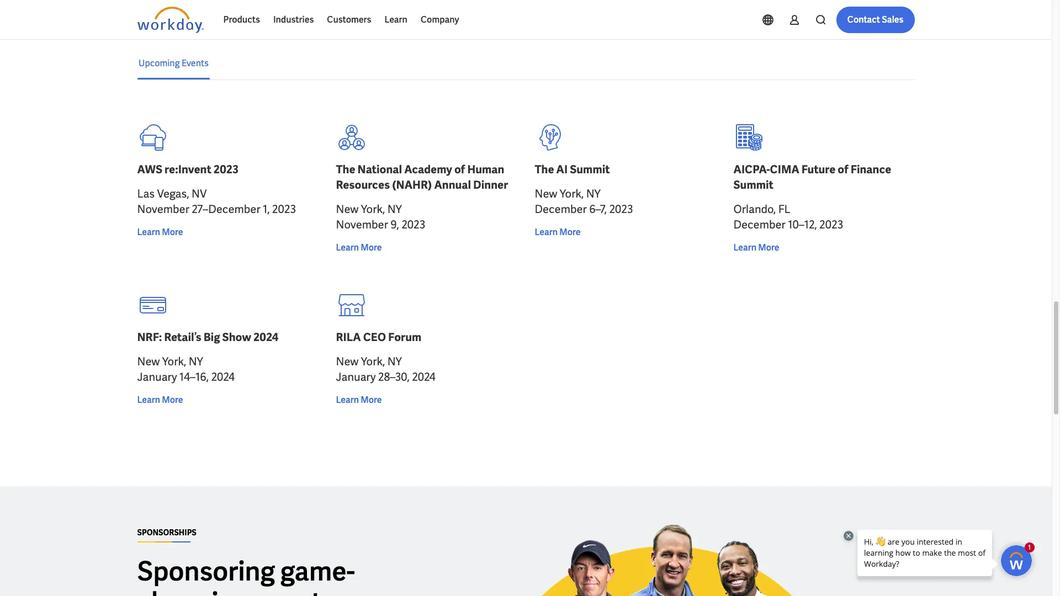 Task type: locate. For each thing, give the bounding box(es) containing it.
1 the from the left
[[336, 162, 355, 177]]

more down new york, ny december 6–7, 2023
[[559, 227, 581, 238]]

2 horizontal spatial 2024
[[412, 370, 436, 384]]

york, up 14–16,
[[162, 355, 186, 369]]

learn down orlando,
[[733, 242, 756, 254]]

the for the ai summit
[[535, 162, 554, 177]]

york, down resources
[[361, 202, 385, 217]]

1 horizontal spatial and
[[350, 17, 365, 28]]

learn down "new york, ny january 28–30, 2024"
[[336, 394, 359, 406]]

aws re:invent 2023
[[137, 162, 239, 177]]

1 of from the left
[[454, 162, 465, 177]]

las vegas, nv november 27–december 1, 2023
[[137, 187, 296, 217]]

rila
[[336, 330, 361, 345]]

events.
[[254, 585, 341, 596]]

2023 inside the las vegas, nv november 27–december 1, 2023
[[272, 202, 296, 217]]

more down 14–16,
[[162, 394, 183, 406]]

the ai summit
[[535, 162, 610, 177]]

(nahr)
[[392, 178, 432, 192]]

ny up the 9,
[[387, 202, 402, 217]]

0 horizontal spatial 2024
[[211, 370, 235, 384]]

1 horizontal spatial the
[[535, 162, 554, 177]]

november left the 9,
[[336, 218, 388, 232]]

york, for 9,
[[361, 202, 385, 217]]

new inside new york, ny january 14–16, 2024
[[137, 355, 160, 369]]

upcoming
[[138, 57, 179, 69]]

november down vegas, at the left top
[[137, 202, 189, 217]]

summit
[[570, 162, 610, 177], [733, 178, 773, 192]]

learn down las
[[137, 227, 160, 238]]

workday sponsorships. image
[[468, 522, 848, 596]]

game-
[[280, 554, 355, 588]]

of right future
[[838, 162, 848, 177]]

learn left us.
[[384, 14, 407, 25]]

january
[[137, 370, 177, 384], [336, 370, 376, 384]]

2023 right the 9,
[[402, 218, 425, 232]]

forum
[[388, 330, 421, 345]]

0 horizontal spatial the
[[336, 162, 355, 177]]

december inside orlando, fl december 10–12, 2023
[[733, 218, 786, 232]]

14–16,
[[179, 370, 209, 384]]

learn more link down "new york, ny january 28–30, 2024"
[[336, 394, 382, 407]]

2023 right 1,
[[272, 202, 296, 217]]

big
[[204, 330, 220, 345]]

ny up 28–30,
[[387, 355, 402, 369]]

learn more link down new york, ny december 6–7, 2023
[[535, 226, 581, 239]]

1 horizontal spatial january
[[336, 370, 376, 384]]

learn for aicpa-cima future of finance summit
[[733, 242, 756, 254]]

of up 'annual'
[[454, 162, 465, 177]]

aicpa-
[[733, 162, 770, 177]]

learn down new york, ny january 14–16, 2024 at the bottom left of the page
[[137, 394, 160, 406]]

learn
[[384, 14, 407, 25], [137, 227, 160, 238], [535, 227, 558, 238], [336, 242, 359, 254], [733, 242, 756, 254], [137, 394, 160, 406], [336, 394, 359, 406]]

more down vegas, at the left top
[[162, 227, 183, 238]]

0 vertical spatial december
[[535, 202, 587, 217]]

1,
[[263, 202, 270, 217]]

of
[[454, 162, 465, 177], [838, 162, 848, 177]]

york, down ceo
[[361, 355, 385, 369]]

sponsoring
[[137, 554, 275, 588]]

november
[[137, 202, 189, 217], [336, 218, 388, 232]]

1 horizontal spatial december
[[733, 218, 786, 232]]

0 vertical spatial summit
[[570, 162, 610, 177]]

0 horizontal spatial december
[[535, 202, 587, 217]]

2 the from the left
[[535, 162, 554, 177]]

0 horizontal spatial and
[[196, 17, 211, 28]]

0 vertical spatial november
[[137, 202, 189, 217]]

ny inside "new york, ny january 28–30, 2024"
[[387, 355, 402, 369]]

1 vertical spatial december
[[733, 218, 786, 232]]

the up resources
[[336, 162, 355, 177]]

january for new york, ny january 28–30, 2024
[[336, 370, 376, 384]]

november inside the las vegas, nv november 27–december 1, 2023
[[137, 202, 189, 217]]

ny up 14–16,
[[189, 355, 203, 369]]

new down resources
[[336, 202, 359, 217]]

more down orlando, fl december 10–12, 2023
[[758, 242, 779, 254]]

2023 right 10–12,
[[819, 218, 843, 232]]

2 january from the left
[[336, 370, 376, 384]]

of inside the national academy of human resources (nahr) annual dinner
[[454, 162, 465, 177]]

go to the homepage image
[[137, 7, 203, 33]]

sales
[[882, 14, 904, 25]]

us.
[[421, 17, 432, 28]]

company
[[421, 14, 459, 25]]

learn more down new york, ny november 9, 2023
[[336, 242, 382, 254]]

the
[[336, 162, 355, 177], [535, 162, 554, 177]]

december left 6–7,
[[535, 202, 587, 217]]

new
[[535, 187, 557, 201], [336, 202, 359, 217], [137, 355, 160, 369], [336, 355, 359, 369]]

more down new york, ny november 9, 2023
[[361, 242, 382, 254]]

learn more down new york, ny december 6–7, 2023
[[535, 227, 581, 238]]

of inside aicpa-cima future of finance summit
[[838, 162, 848, 177]]

in-
[[156, 17, 167, 28]]

1 vertical spatial summit
[[733, 178, 773, 192]]

more down 28–30,
[[361, 394, 382, 406]]

2 of from the left
[[838, 162, 848, 177]]

more for 14–16,
[[162, 394, 183, 406]]

learn inside dropdown button
[[384, 14, 407, 25]]

learn more link down new york, ny january 14–16, 2024 at the bottom left of the page
[[137, 394, 183, 407]]

ny
[[586, 187, 601, 201], [387, 202, 402, 217], [189, 355, 203, 369], [387, 355, 402, 369]]

summit right ai
[[570, 162, 610, 177]]

york, inside new york, ny january 14–16, 2024
[[162, 355, 186, 369]]

ny inside new york, ny november 9, 2023
[[387, 202, 402, 217]]

1 horizontal spatial november
[[336, 218, 388, 232]]

1 horizontal spatial 2024
[[253, 330, 278, 345]]

the inside the national academy of human resources (nahr) annual dinner
[[336, 162, 355, 177]]

december down orlando,
[[733, 218, 786, 232]]

more
[[162, 227, 183, 238], [559, 227, 581, 238], [361, 242, 382, 254], [758, 242, 779, 254], [162, 394, 183, 406], [361, 394, 382, 406]]

products
[[223, 14, 260, 25]]

2023 up the las vegas, nv november 27–december 1, 2023
[[214, 162, 239, 177]]

learn more down vegas, at the left top
[[137, 227, 183, 238]]

cima
[[770, 162, 799, 177]]

learn button
[[378, 7, 414, 33]]

1 january from the left
[[137, 370, 177, 384]]

resources
[[336, 178, 390, 192]]

dinner
[[473, 178, 508, 192]]

0 horizontal spatial january
[[137, 370, 177, 384]]

january inside "new york, ny january 28–30, 2024"
[[336, 370, 376, 384]]

person
[[167, 17, 194, 28]]

january left 14–16,
[[137, 370, 177, 384]]

learn more link
[[137, 226, 183, 239], [535, 226, 581, 239], [336, 241, 382, 255], [733, 241, 779, 255], [137, 394, 183, 407], [336, 394, 382, 407]]

new for new york, ny january 14–16, 2024
[[137, 355, 160, 369]]

upcoming events
[[138, 57, 208, 69]]

contact
[[847, 14, 880, 25]]

the for the national academy of human resources (nahr) annual dinner
[[336, 162, 355, 177]]

aws
[[137, 162, 162, 177]]

learn more down orlando,
[[733, 242, 779, 254]]

connect
[[367, 17, 400, 28]]

2024 right show
[[253, 330, 278, 345]]

and
[[196, 17, 211, 28], [350, 17, 365, 28]]

york, inside "new york, ny january 28–30, 2024"
[[361, 355, 385, 369]]

ny inside new york, ny december 6–7, 2023
[[586, 187, 601, 201]]

january inside new york, ny january 14–16, 2024
[[137, 370, 177, 384]]

learn more down new york, ny january 14–16, 2024 at the bottom left of the page
[[137, 394, 183, 406]]

learn more link for new york, ny november 9, 2023
[[336, 241, 382, 255]]

new inside new york, ny november 9, 2023
[[336, 202, 359, 217]]

york, inside new york, ny december 6–7, 2023
[[560, 187, 584, 201]]

2023
[[214, 162, 239, 177], [272, 202, 296, 217], [609, 202, 633, 217], [402, 218, 425, 232], [819, 218, 843, 232]]

learn more link for new york, ny january 14–16, 2024
[[137, 394, 183, 407]]

january left 28–30,
[[336, 370, 376, 384]]

learn more link down new york, ny november 9, 2023
[[336, 241, 382, 255]]

november inside new york, ny november 9, 2023
[[336, 218, 388, 232]]

december
[[535, 202, 587, 217], [733, 218, 786, 232]]

learn down new york, ny november 9, 2023
[[336, 242, 359, 254]]

learn more link down orlando,
[[733, 241, 779, 255]]

summit down aicpa-
[[733, 178, 773, 192]]

2023 inside new york, ny november 9, 2023
[[402, 218, 425, 232]]

learn more down "new york, ny january 28–30, 2024"
[[336, 394, 382, 406]]

new down rila on the left bottom
[[336, 355, 359, 369]]

learn more
[[137, 227, 183, 238], [535, 227, 581, 238], [336, 242, 382, 254], [733, 242, 779, 254], [137, 394, 183, 406], [336, 394, 382, 406]]

and right learn
[[350, 17, 365, 28]]

the left ai
[[535, 162, 554, 177]]

summit inside aicpa-cima future of finance summit
[[733, 178, 773, 192]]

2023 right 6–7,
[[609, 202, 633, 217]]

new for new york, ny january 28–30, 2024
[[336, 355, 359, 369]]

0 horizontal spatial of
[[454, 162, 465, 177]]

learn more link down vegas, at the left top
[[137, 226, 183, 239]]

2024 for rila ceo forum
[[412, 370, 436, 384]]

new inside new york, ny december 6–7, 2023
[[535, 187, 557, 201]]

academy
[[404, 162, 452, 177]]

new down ai
[[535, 187, 557, 201]]

2024 right 28–30,
[[412, 370, 436, 384]]

vegas,
[[157, 187, 189, 201]]

2024 right 14–16,
[[211, 370, 235, 384]]

1 vertical spatial november
[[336, 218, 388, 232]]

2023 inside orlando, fl december 10–12, 2023
[[819, 218, 843, 232]]

1 and from the left
[[196, 17, 211, 28]]

york, down the ai summit
[[560, 187, 584, 201]]

1 horizontal spatial of
[[838, 162, 848, 177]]

2024 inside new york, ny january 14–16, 2024
[[211, 370, 235, 384]]

and left digital
[[196, 17, 211, 28]]

1 horizontal spatial summit
[[733, 178, 773, 192]]

company button
[[414, 7, 466, 33]]

ny inside new york, ny january 14–16, 2024
[[189, 355, 203, 369]]

new inside "new york, ny january 28–30, 2024"
[[336, 355, 359, 369]]

2024 inside "new york, ny january 28–30, 2024"
[[412, 370, 436, 384]]

with
[[402, 17, 419, 28]]

2024
[[253, 330, 278, 345], [211, 370, 235, 384], [412, 370, 436, 384]]

ny up 6–7,
[[586, 187, 601, 201]]

new down nrf:
[[137, 355, 160, 369]]

9,
[[390, 218, 399, 232]]

learn down new york, ny december 6–7, 2023
[[535, 227, 558, 238]]

york,
[[560, 187, 584, 201], [361, 202, 385, 217], [162, 355, 186, 369], [361, 355, 385, 369]]

0 horizontal spatial november
[[137, 202, 189, 217]]

york, inside new york, ny november 9, 2023
[[361, 202, 385, 217]]



Task type: vqa. For each thing, say whether or not it's contained in the screenshot.
from
no



Task type: describe. For each thing, give the bounding box(es) containing it.
changing
[[137, 585, 249, 596]]

learn more for december 6–7, 2023
[[535, 227, 581, 238]]

new york, ny november 9, 2023
[[336, 202, 425, 232]]

more for 28–30,
[[361, 394, 382, 406]]

customers button
[[320, 7, 378, 33]]

events
[[181, 57, 208, 69]]

january for new york, ny january 14–16, 2024
[[137, 370, 177, 384]]

november for vegas,
[[137, 202, 189, 217]]

finance
[[851, 162, 891, 177]]

10–12,
[[788, 218, 817, 232]]

learn more for november 27–december 1, 2023
[[137, 227, 183, 238]]

ny for 14–16,
[[189, 355, 203, 369]]

november for york,
[[336, 218, 388, 232]]

learn
[[328, 17, 348, 28]]

new for new york, ny december 6–7, 2023
[[535, 187, 557, 201]]

more for 6–7,
[[559, 227, 581, 238]]

products button
[[217, 7, 267, 33]]

orlando, fl december 10–12, 2023
[[733, 202, 843, 232]]

re:invent
[[165, 162, 211, 177]]

learn more for november 9, 2023
[[336, 242, 382, 254]]

find
[[137, 17, 155, 28]]

2 and from the left
[[350, 17, 365, 28]]

show
[[222, 330, 251, 345]]

nrf: retail's big show 2024
[[137, 330, 278, 345]]

more for 9,
[[361, 242, 382, 254]]

you
[[295, 17, 310, 28]]

york, for 14–16,
[[162, 355, 186, 369]]

new for new york, ny november 9, 2023
[[336, 202, 359, 217]]

of for human
[[454, 162, 465, 177]]

new york, ny december 6–7, 2023
[[535, 187, 633, 217]]

0 horizontal spatial summit
[[570, 162, 610, 177]]

york, for 28–30,
[[361, 355, 385, 369]]

sponsorships
[[137, 528, 196, 538]]

sponsoring game- changing events.
[[137, 554, 355, 596]]

industries
[[273, 14, 314, 25]]

learn more link for orlando, fl december 10–12, 2023
[[733, 241, 779, 255]]

learn more for december 10–12, 2023
[[733, 242, 779, 254]]

6–7,
[[589, 202, 607, 217]]

learn more link for new york, ny january 28–30, 2024
[[336, 394, 382, 407]]

aicpa-cima future of finance summit
[[733, 162, 891, 192]]

events
[[240, 17, 267, 28]]

customers
[[327, 14, 371, 25]]

future
[[802, 162, 836, 177]]

learn more for january 14–16, 2024
[[137, 394, 183, 406]]

rila ceo forum
[[336, 330, 421, 345]]

learn more for january 28–30, 2024
[[336, 394, 382, 406]]

learn more link for new york, ny december 6–7, 2023
[[535, 226, 581, 239]]

york, for 6–7,
[[560, 187, 584, 201]]

of for finance
[[838, 162, 848, 177]]

orlando,
[[733, 202, 776, 217]]

fl
[[778, 202, 790, 217]]

2024 for nrf: retail's big show 2024
[[211, 370, 235, 384]]

2023 inside new york, ny december 6–7, 2023
[[609, 202, 633, 217]]

learn for rila ceo forum
[[336, 394, 359, 406]]

new york, ny january 14–16, 2024
[[137, 355, 235, 384]]

national
[[358, 162, 402, 177]]

learn for the national academy of human resources (nahr) annual dinner
[[336, 242, 359, 254]]

new york, ny january 28–30, 2024
[[336, 355, 436, 384]]

27–december
[[192, 202, 260, 217]]

more for 27–december
[[162, 227, 183, 238]]

learn for the ai summit
[[535, 227, 558, 238]]

the national academy of human resources (nahr) annual dinner
[[336, 162, 508, 192]]

ceo
[[363, 330, 386, 345]]

contact sales link
[[836, 7, 915, 33]]

ai
[[556, 162, 568, 177]]

learn for aws re:invent 2023
[[137, 227, 160, 238]]

industries button
[[267, 7, 320, 33]]

ny for 28–30,
[[387, 355, 402, 369]]

ny for 9,
[[387, 202, 402, 217]]

28–30,
[[378, 370, 410, 384]]

retail's
[[164, 330, 201, 345]]

nv
[[192, 187, 207, 201]]

digital
[[213, 17, 238, 28]]

human
[[467, 162, 504, 177]]

contact sales
[[847, 14, 904, 25]]

learn for nrf: retail's big show 2024
[[137, 394, 160, 406]]

learn more link for las vegas, nv november 27–december 1, 2023
[[137, 226, 183, 239]]

ny for 6–7,
[[586, 187, 601, 201]]

annual
[[434, 178, 471, 192]]

las
[[137, 187, 155, 201]]

find in-person and digital events where you can learn and connect with us.
[[137, 17, 432, 28]]

can
[[311, 17, 326, 28]]

december inside new york, ny december 6–7, 2023
[[535, 202, 587, 217]]

where
[[268, 17, 293, 28]]

more for 2023
[[758, 242, 779, 254]]

nrf:
[[137, 330, 162, 345]]



